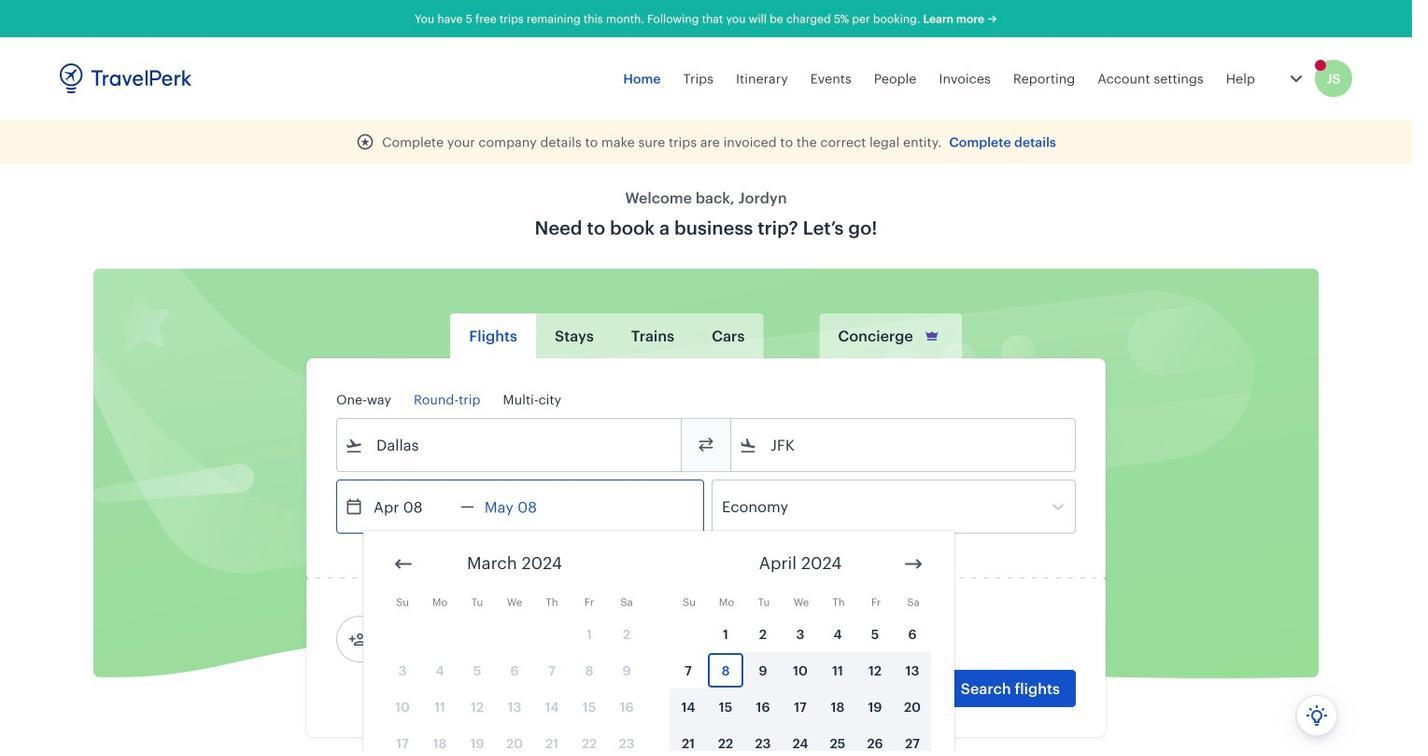 Task type: describe. For each thing, give the bounding box(es) containing it.
To search field
[[758, 431, 1051, 460]]

calendar application
[[363, 531, 1412, 752]]

Return text field
[[474, 481, 571, 533]]



Task type: locate. For each thing, give the bounding box(es) containing it.
Add first traveler search field
[[367, 625, 561, 655]]

From search field
[[363, 431, 657, 460]]

Depart text field
[[363, 481, 460, 533]]

move forward to switch to the next month. image
[[902, 553, 925, 576]]

move backward to switch to the previous month. image
[[392, 553, 415, 576]]



